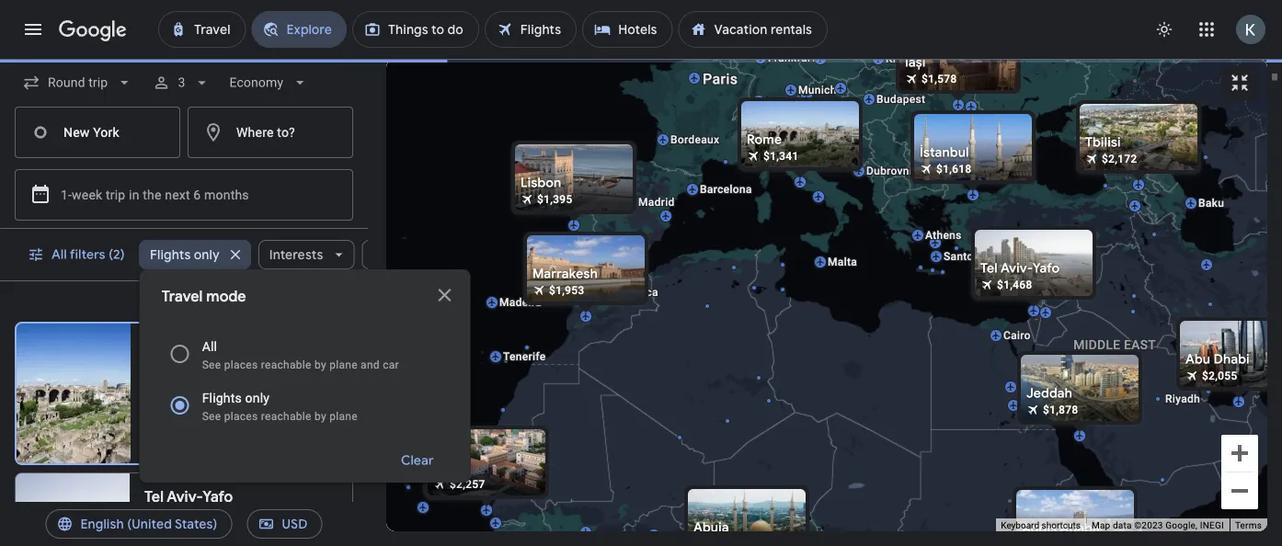 Task type: locate. For each thing, give the bounding box(es) containing it.
2024 right 18 – 24,
[[211, 358, 237, 371]]

yafo up states)
[[203, 488, 233, 507]]

loading results progress bar
[[0, 59, 1283, 63]]

abu
[[1186, 352, 1211, 368]]

flights up 2
[[202, 391, 242, 406]]

2 plane from the top
[[330, 410, 358, 423]]

2 reachable from the top
[[261, 410, 312, 423]]

about
[[230, 297, 261, 310]]

0 vertical spatial all
[[52, 247, 67, 263]]

tenerife
[[503, 351, 546, 364]]

plane right 45
[[330, 410, 358, 423]]

0 horizontal spatial aviv-
[[167, 488, 203, 507]]

1 reachable from the top
[[261, 359, 312, 372]]

1 vertical spatial places
[[224, 410, 258, 423]]

tel for tel aviv-yafo
[[981, 260, 998, 277]]

cairo
[[1004, 329, 1031, 342]]

places
[[224, 359, 258, 372], [224, 410, 258, 423]]

1 horizontal spatial aviv-
[[1001, 260, 1033, 277]]

close dialog image
[[434, 284, 456, 306]]

1 vertical spatial plane
[[330, 410, 358, 423]]

tel up $1,468
[[981, 260, 998, 277]]

rome
[[747, 132, 783, 148], [145, 338, 185, 357]]

places left 24
[[224, 410, 258, 423]]

change appearance image
[[1143, 7, 1187, 52]]

1 plane from the top
[[330, 359, 358, 372]]

hr
[[288, 413, 299, 426]]

reachable inside all see places reachable by plane and car
[[261, 359, 312, 372]]

1 vertical spatial see
[[202, 410, 221, 423]]

travel mode option group
[[162, 329, 449, 432]]

main menu image
[[22, 18, 44, 40]]

2 by from the top
[[315, 410, 327, 423]]

1 vertical spatial reachable
[[261, 410, 312, 423]]

$1,341 inside map 'region'
[[764, 150, 799, 163]]

1 vertical spatial by
[[315, 410, 327, 423]]

6
[[194, 187, 201, 202]]

1 vertical spatial tel
[[144, 488, 164, 507]]

jan left 15 – 24,
[[144, 508, 164, 521]]

travel
[[162, 288, 203, 306]]

all up 18 – 24,
[[202, 339, 217, 354]]

baku
[[1199, 197, 1225, 210]]

0 horizontal spatial yafo
[[203, 488, 233, 507]]

kraków
[[886, 52, 925, 65]]

0 horizontal spatial only
[[195, 247, 220, 263]]

1 vertical spatial all
[[202, 339, 217, 354]]

min
[[318, 413, 337, 426]]

addis ababa
[[1022, 521, 1101, 537]]

milan
[[774, 124, 803, 137]]

lisbon
[[521, 175, 562, 191]]

rome up 'nice'
[[747, 132, 783, 148]]

1 vertical spatial $1,341
[[300, 395, 337, 411]]

0 horizontal spatial flights
[[151, 247, 191, 263]]

tel inside tel aviv-yafo jan 15 – 24, 2024
[[144, 488, 164, 507]]

tel up (united
[[144, 488, 164, 507]]

interests button
[[259, 233, 355, 277]]

all inside "button"
[[52, 247, 67, 263]]

1578 US dollars text field
[[922, 73, 958, 86]]

plane
[[330, 359, 358, 372], [330, 410, 358, 423]]

only up travel mode
[[195, 247, 220, 263]]

(united
[[127, 516, 172, 533]]

by inside flights only see places reachable by plane
[[315, 410, 327, 423]]

aviv- up 15 – 24,
[[167, 488, 203, 507]]

bahrain
[[1207, 377, 1246, 390]]

rome inside rome jan 18 – 24, 2024
[[145, 338, 185, 357]]

0 vertical spatial reachable
[[261, 359, 312, 372]]

places right 18 – 24,
[[224, 359, 258, 372]]

santorini
[[944, 250, 991, 263]]

1 horizontal spatial $1,341
[[764, 150, 799, 163]]

all left filters
[[52, 247, 67, 263]]

view smaller map image
[[1230, 72, 1252, 94]]

usd button
[[247, 503, 323, 547]]

rome inside map 'region'
[[747, 132, 783, 148]]

0 vertical spatial flights
[[151, 247, 191, 263]]

2024 right 15 – 24,
[[210, 508, 236, 521]]

0 vertical spatial only
[[195, 247, 220, 263]]

0 vertical spatial plane
[[330, 359, 358, 372]]

1 horizontal spatial yafo
[[1033, 260, 1061, 277]]

antalya
[[999, 244, 1037, 257]]

by right 45
[[315, 410, 327, 423]]

dhabi
[[1215, 352, 1251, 368]]

jan inside tel aviv-yafo jan 15 – 24, 2024
[[144, 508, 164, 521]]

None field
[[15, 66, 141, 99], [222, 66, 317, 99], [15, 66, 141, 99], [222, 66, 317, 99]]

google,
[[1166, 521, 1198, 532]]

english (united states)
[[81, 516, 218, 533]]

addis
[[1022, 521, 1058, 537]]

0 vertical spatial yafo
[[1033, 260, 1061, 277]]

3 button
[[145, 61, 218, 105]]

see inside flights only see places reachable by plane
[[202, 410, 221, 423]]

reachable inside flights only see places reachable by plane
[[261, 410, 312, 423]]

keyboard
[[1002, 521, 1040, 532]]

24 hr 45 min
[[272, 413, 337, 426]]

iași
[[906, 54, 926, 71]]

rome for rome jan 18 – 24, 2024
[[145, 338, 185, 357]]

yafo down antalya
[[1033, 260, 1061, 277]]

2024
[[211, 358, 237, 371], [210, 508, 236, 521]]

2 see from the top
[[202, 410, 221, 423]]

tel inside map 'region'
[[981, 260, 998, 277]]

only inside popup button
[[195, 247, 220, 263]]

1 vertical spatial rome
[[145, 338, 185, 357]]

by inside all see places reachable by plane and car
[[315, 359, 327, 372]]

munich
[[799, 84, 837, 97]]

tel aviv-yafo
[[981, 260, 1061, 277]]

1 horizontal spatial only
[[245, 391, 270, 406]]

flights only see places reachable by plane
[[202, 391, 358, 423]]

flights
[[151, 247, 191, 263], [202, 391, 242, 406]]

1 vertical spatial aviv-
[[167, 488, 203, 507]]

jeddah
[[1027, 386, 1073, 402]]

0 horizontal spatial rome
[[145, 338, 185, 357]]

1 vertical spatial only
[[245, 391, 270, 406]]

jan left 18 – 24,
[[145, 358, 164, 371]]

0 vertical spatial rome
[[747, 132, 783, 148]]

shortcuts
[[1042, 521, 1081, 532]]

None text field
[[15, 107, 180, 158]]

by up $1,341 text field
[[315, 359, 327, 372]]

0 horizontal spatial tel
[[144, 488, 164, 507]]

flights for flights only
[[151, 247, 191, 263]]

0 vertical spatial jan
[[145, 358, 164, 371]]

keyboard shortcuts
[[1002, 521, 1081, 532]]

0 vertical spatial 2024
[[211, 358, 237, 371]]

plane left 'and'
[[330, 359, 358, 372]]

1 horizontal spatial tel
[[981, 260, 998, 277]]

flights for flights only see places reachable by plane
[[202, 391, 242, 406]]

flights up travel
[[151, 247, 191, 263]]

map
[[1092, 521, 1111, 532]]

flights inside popup button
[[151, 247, 191, 263]]

places inside flights only see places reachable by plane
[[224, 410, 258, 423]]

months
[[204, 187, 249, 202]]

1 see from the top
[[202, 359, 221, 372]]

2024 inside tel aviv-yafo jan 15 – 24, 2024
[[210, 508, 236, 521]]

0 vertical spatial by
[[315, 359, 327, 372]]

0 vertical spatial places
[[224, 359, 258, 372]]

0 horizontal spatial $1,341
[[300, 395, 337, 411]]

paris
[[703, 70, 738, 88]]

0 vertical spatial tel
[[981, 260, 998, 277]]

only
[[195, 247, 220, 263], [245, 391, 270, 406]]

plane inside flights only see places reachable by plane
[[330, 410, 358, 423]]

yafo inside tel aviv-yafo jan 15 – 24, 2024
[[203, 488, 233, 507]]

18 – 24,
[[167, 358, 208, 371]]

2 places from the top
[[224, 410, 258, 423]]

2
[[223, 413, 230, 426]]

$1,341 down milan
[[764, 150, 799, 163]]

tel for tel aviv-yafo jan 15 – 24, 2024
[[144, 488, 164, 507]]

0 vertical spatial $1,341
[[764, 150, 799, 163]]

all for all filters (2)
[[52, 247, 67, 263]]

aviv- inside map 'region'
[[1001, 260, 1033, 277]]

only up stops
[[245, 391, 270, 406]]

0 vertical spatial aviv-
[[1001, 260, 1033, 277]]

yafo
[[1033, 260, 1061, 277], [203, 488, 233, 507]]

1 vertical spatial 2024
[[210, 508, 236, 521]]

1 vertical spatial jan
[[144, 508, 164, 521]]

yafo inside map 'region'
[[1033, 260, 1061, 277]]

next
[[165, 187, 190, 202]]

1 horizontal spatial flights
[[202, 391, 242, 406]]

aviv- up $1,468
[[1001, 260, 1033, 277]]

these
[[264, 297, 292, 310]]

1953 US dollars text field
[[549, 284, 585, 297]]

athens
[[926, 229, 962, 242]]

about these results
[[230, 297, 330, 310]]

interests
[[270, 247, 324, 263]]

reachable
[[261, 359, 312, 372], [261, 410, 312, 423]]

mode
[[206, 288, 246, 306]]

$1,341 up min
[[300, 395, 337, 411]]

jan
[[145, 358, 164, 371], [144, 508, 164, 521]]

only inside flights only see places reachable by plane
[[245, 391, 270, 406]]

1 vertical spatial flights
[[202, 391, 242, 406]]

$1,341 for 1341 us dollars text box
[[764, 150, 799, 163]]

0 vertical spatial see
[[202, 359, 221, 372]]

1 horizontal spatial rome
[[747, 132, 783, 148]]

data
[[1114, 521, 1133, 532]]

flights inside flights only see places reachable by plane
[[202, 391, 242, 406]]

all inside all see places reachable by plane and car
[[202, 339, 217, 354]]

1 by from the top
[[315, 359, 327, 372]]

addis ababa button
[[1010, 483, 1142, 547]]

porto
[[587, 186, 616, 199]]

rome up 18 – 24,
[[145, 338, 185, 357]]

$1,578
[[922, 73, 958, 86]]

1-
[[61, 187, 72, 202]]

plane inside all see places reachable by plane and car
[[330, 359, 358, 372]]

only for flights only see places reachable by plane
[[245, 391, 270, 406]]

©2023
[[1135, 521, 1164, 532]]

2257 US dollars text field
[[450, 479, 486, 491]]

1 vertical spatial yafo
[[203, 488, 233, 507]]

$1,618
[[937, 163, 972, 176]]

1 places from the top
[[224, 359, 258, 372]]

aviv- inside tel aviv-yafo jan 15 – 24, 2024
[[167, 488, 203, 507]]

1 horizontal spatial all
[[202, 339, 217, 354]]

0 horizontal spatial all
[[52, 247, 67, 263]]

budapest
[[877, 93, 926, 106]]

all
[[52, 247, 67, 263], [202, 339, 217, 354]]



Task type: vqa. For each thing, say whether or not it's contained in the screenshot.


Task type: describe. For each thing, give the bounding box(es) containing it.
45
[[302, 413, 315, 426]]

3
[[178, 75, 185, 90]]

2 stops
[[223, 413, 262, 426]]

travel mode
[[162, 288, 246, 306]]

1341 US dollars text field
[[300, 394, 337, 412]]

terms link
[[1236, 521, 1263, 532]]

riyadh
[[1166, 393, 1201, 406]]

dubrovnik
[[867, 165, 919, 178]]

barcelona
[[700, 183, 753, 196]]

marrakesh
[[533, 266, 598, 283]]

24
[[272, 413, 285, 426]]

clear button
[[379, 439, 456, 483]]

frankfurt
[[768, 52, 816, 64]]

keyboard shortcuts button
[[1002, 520, 1081, 532]]

all filters (2) button
[[17, 233, 140, 277]]

$2,172
[[1103, 153, 1138, 166]]

15 – 24,
[[167, 508, 207, 521]]

map data ©2023 google, inegi
[[1092, 521, 1225, 532]]

rome jan 18 – 24, 2024
[[145, 338, 237, 371]]

nice
[[754, 150, 777, 163]]

dakar
[[433, 460, 470, 477]]

car
[[383, 359, 399, 372]]

clear
[[401, 453, 434, 469]]

2172 US dollars text field
[[1103, 153, 1138, 166]]

Where to? text field
[[188, 107, 353, 158]]

luxor
[[1019, 381, 1048, 394]]

english (united states) button
[[46, 503, 232, 547]]

the
[[143, 187, 162, 202]]

tel aviv-yafo jan 15 – 24, 2024
[[144, 488, 236, 521]]

tbilisi
[[1086, 134, 1122, 151]]

inegi
[[1201, 521, 1225, 532]]

1468 US dollars text field
[[998, 279, 1033, 292]]

abuja button
[[681, 482, 814, 547]]

1-week trip in the next 6 months
[[61, 187, 249, 202]]

$1,468
[[998, 279, 1033, 292]]

(2)
[[109, 247, 125, 263]]

places inside all see places reachable by plane and car
[[224, 359, 258, 372]]

ababa
[[1061, 521, 1101, 537]]

all filters (2)
[[52, 247, 125, 263]]

aviv- for tel aviv-yafo jan 15 – 24, 2024
[[167, 488, 203, 507]]

east
[[1125, 338, 1157, 353]]

usd
[[282, 516, 308, 533]]

1395 US dollars text field
[[537, 193, 573, 206]]

filters
[[70, 247, 106, 263]]

abu dhabi
[[1186, 352, 1251, 368]]

2024 inside rome jan 18 – 24, 2024
[[211, 358, 237, 371]]

terms
[[1236, 521, 1263, 532]]

jan inside rome jan 18 – 24, 2024
[[145, 358, 164, 371]]

1-week trip in the next 6 months button
[[15, 169, 353, 221]]

see inside all see places reachable by plane and car
[[202, 359, 221, 372]]

all for all see places reachable by plane and car
[[202, 339, 217, 354]]

english
[[81, 516, 124, 533]]

bordeaux
[[671, 133, 720, 146]]

stops
[[233, 413, 262, 426]]

abuja
[[694, 520, 730, 537]]

yafo for tel aviv-yafo jan 15 – 24, 2024
[[203, 488, 233, 507]]

states)
[[175, 516, 218, 533]]

middle
[[1074, 338, 1121, 353]]

results
[[295, 297, 330, 310]]

yafo for tel aviv-yafo
[[1033, 260, 1061, 277]]

1341 US dollars text field
[[764, 150, 799, 163]]

in
[[129, 187, 140, 202]]

aviv- for tel aviv-yafo
[[1001, 260, 1033, 277]]

map region
[[199, 0, 1283, 547]]

$2,257
[[450, 479, 486, 491]]

florence
[[795, 149, 840, 162]]

1618 US dollars text field
[[937, 163, 972, 176]]

$1,395
[[537, 193, 573, 206]]

venice
[[806, 124, 841, 137]]

week
[[72, 187, 103, 202]]

2055 US dollars text field
[[1203, 370, 1238, 383]]

flights only
[[151, 247, 220, 263]]

flights only button
[[140, 233, 252, 277]]

price, not selected image
[[363, 233, 436, 277]]

madeira
[[500, 296, 542, 309]]

$1,341 for $1,341 text field
[[300, 395, 337, 411]]

$1,953
[[549, 284, 585, 297]]

$2,055
[[1203, 370, 1238, 383]]

rome for rome
[[747, 132, 783, 148]]

trip
[[106, 187, 126, 202]]

i̇stanbul
[[920, 144, 970, 161]]

all see places reachable by plane and car
[[202, 339, 399, 372]]

only for flights only
[[195, 247, 220, 263]]

$1,878
[[1044, 404, 1079, 417]]

1878 US dollars text field
[[1044, 404, 1079, 417]]



